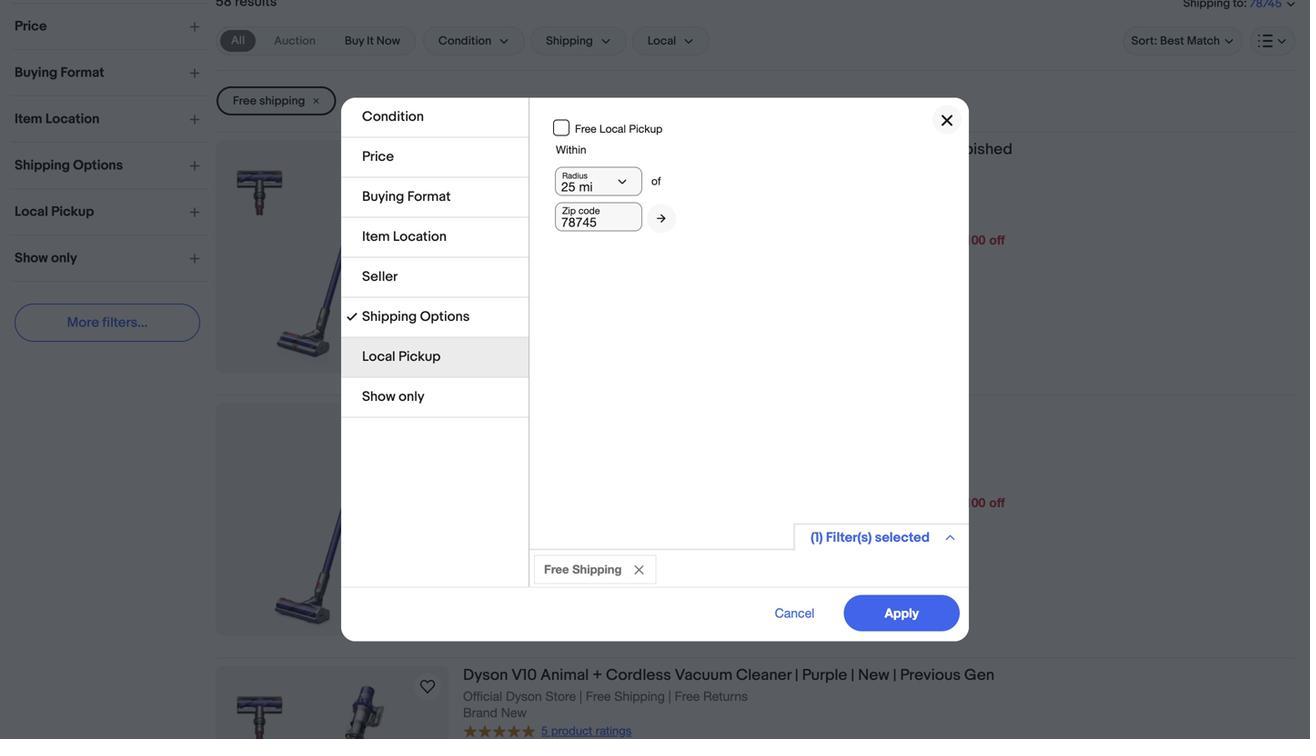 Task type: locate. For each thing, give the bounding box(es) containing it.
2 vertical spatial v10
[[512, 667, 537, 686]]

local
[[600, 122, 626, 135], [362, 349, 396, 365]]

0 vertical spatial shipping
[[259, 94, 305, 108]]

dyson right watch dyson v10 animal cordless vacuum cleaner | purple | refurbished icon
[[463, 403, 508, 422]]

official up 238 product ratings link
[[463, 163, 502, 178]]

1 vertical spatial $100
[[957, 496, 986, 511]]

1 horizontal spatial new
[[858, 667, 890, 686]]

buying format
[[362, 189, 451, 205]]

1 vertical spatial local
[[362, 349, 396, 365]]

1 vertical spatial store
[[546, 426, 576, 441]]

coupon. inside 20% off with coupon. max $100 off list price: $599.99
[[875, 232, 925, 247]]

0 vertical spatial vacuum
[[675, 140, 733, 159]]

$100 inside "20% off with coupon. max $100 off $549.99"
[[957, 496, 986, 511]]

3 animal from the top
[[541, 667, 589, 686]]

shipping
[[259, 94, 305, 108], [492, 291, 540, 306], [492, 554, 540, 569]]

watch dyson v10 animal + cordless vacuum cleaner | purple | new | previous gen image
[[417, 677, 439, 698]]

1 vertical spatial -
[[515, 443, 520, 458]]

v10 inside the dyson v10 animal cordless vacuum cleaner | purple | refurbished official dyson store | free returns | free shipping certified - refurbished
[[512, 403, 537, 422]]

max for 20% off with coupon. max $100 off $549.99
[[928, 496, 954, 511]]

1 vertical spatial cleaner
[[723, 403, 778, 422]]

+ up '5 product ratings'
[[593, 667, 603, 686]]

ratings right 238
[[609, 198, 645, 212]]

238 product ratings
[[541, 198, 645, 212]]

dyson up brand
[[463, 667, 508, 686]]

shipping right the filter applied icon
[[362, 309, 417, 325]]

shipping inside free shipping free returns
[[492, 554, 540, 569]]

dyson v10 animal + cordless vacuum cleaner | purple | certified refurbished heading
[[463, 140, 1013, 159]]

with for 20% off with coupon. max $100 off list price: $599.99
[[846, 232, 872, 247]]

shipping down dyson v10 animal + cordless vacuum cleaner | purple | certified refurbished heading
[[697, 163, 748, 178]]

+
[[593, 140, 603, 159], [593, 667, 603, 686]]

price:
[[487, 255, 519, 270]]

0 vertical spatial $100
[[957, 232, 986, 247]]

shipping up '5 product ratings'
[[614, 689, 665, 704]]

brand
[[463, 706, 498, 721]]

v10 left within
[[512, 140, 537, 159]]

0 horizontal spatial local
[[362, 349, 396, 365]]

free shipping free returns ebay refurbished 10,000+ sold
[[463, 291, 588, 361]]

dyson v10 animal + cordless vacuum cleaner | purple | new | previous gen official dyson store | free shipping | free returns brand new
[[463, 667, 995, 721]]

- inside the dyson v10 animal cordless vacuum cleaner | purple | refurbished official dyson store | free returns | free shipping certified - refurbished
[[515, 443, 520, 458]]

dyson v10 animal + cordless vacuum cleaner | purple | new | previous gen link
[[463, 667, 1296, 689]]

1 20% from the top
[[796, 232, 823, 247]]

0 vertical spatial returns
[[492, 309, 532, 324]]

free local pickup
[[575, 122, 663, 135]]

(1)
[[811, 530, 823, 546]]

dyson v10 animal cordless vacuum cleaner | purple | refurbished heading
[[463, 403, 931, 422]]

local pickup
[[362, 349, 441, 365]]

coupon. down dyson v10 animal + cordless vacuum cleaner | purple | certified refurbished link
[[875, 232, 925, 247]]

item
[[362, 229, 390, 245]]

dialog
[[0, 0, 1310, 740]]

3 v10 from the top
[[512, 667, 537, 686]]

v10 down sold
[[512, 403, 537, 422]]

ebay
[[480, 327, 511, 342]]

shipping
[[697, 163, 748, 178], [362, 309, 417, 325], [697, 426, 748, 441], [572, 563, 622, 577], [614, 689, 665, 704]]

1 horizontal spatial pickup
[[629, 122, 663, 135]]

1 vertical spatial $284.99
[[463, 492, 553, 520]]

returns down $549.99
[[492, 572, 532, 587]]

seller
[[362, 269, 398, 285]]

store
[[546, 163, 576, 178], [546, 426, 576, 441], [546, 689, 576, 704]]

tab list
[[341, 98, 529, 418]]

coupon. for 20% off with coupon. max $100 off $549.99
[[875, 496, 925, 511]]

0 vertical spatial with
[[846, 232, 872, 247]]

price
[[362, 149, 394, 165]]

3 store from the top
[[546, 689, 576, 704]]

tab list containing condition
[[341, 98, 529, 418]]

cordless inside dyson v10 animal + cordless vacuum cleaner | purple | new | previous gen official dyson store | free shipping | free returns brand new
[[606, 667, 671, 686]]

cleaner for new
[[736, 667, 792, 686]]

returns down free local pickup
[[614, 163, 659, 178]]

dyson v10 animal + cordless vacuum cleaner | purple | certified refurbished link
[[463, 140, 1296, 162]]

vacuum inside the dyson v10 animal cordless vacuum cleaner | purple | refurbished official dyson store | free returns | free shipping certified - refurbished
[[661, 403, 719, 422]]

purple inside the dyson v10 animal + cordless vacuum cleaner | purple | certified refurbished official dyson store | free returns | free shipping certified - refurbished
[[802, 140, 848, 159]]

more filters... button
[[15, 304, 200, 342]]

1 vertical spatial with
[[846, 496, 872, 511]]

1 vertical spatial pickup
[[399, 349, 441, 365]]

1 vertical spatial +
[[593, 667, 603, 686]]

0 vertical spatial coupon.
[[875, 232, 925, 247]]

20% inside "20% off with coupon. max $100 off $549.99"
[[796, 496, 823, 511]]

shipping inside free shipping free returns ebay refurbished 10,000+ sold
[[492, 291, 540, 306]]

max inside 20% off with coupon. max $100 off list price: $599.99
[[928, 232, 954, 247]]

0 vertical spatial cordless
[[606, 140, 671, 159]]

product for dyson v10 animal + cordless vacuum cleaner | purple | certified refurbished
[[564, 198, 606, 212]]

$284.99 up free shipping free returns in the left bottom of the page
[[463, 492, 553, 520]]

cordless inside the dyson v10 animal + cordless vacuum cleaner | purple | certified refurbished official dyson store | free returns | free shipping certified - refurbished
[[606, 140, 671, 159]]

0 vertical spatial ratings
[[609, 198, 645, 212]]

0 vertical spatial animal
[[541, 140, 589, 159]]

2 animal from the top
[[541, 403, 589, 422]]

product right 5
[[551, 724, 592, 738]]

1 vertical spatial animal
[[541, 403, 589, 422]]

dyson v10 animal + cordless vacuum cleaner | purple | new | previous gen heading
[[463, 667, 995, 686]]

1 $100 from the top
[[957, 232, 986, 247]]

cancel
[[775, 606, 815, 621]]

cleaner inside the dyson v10 animal + cordless vacuum cleaner | purple | certified refurbished official dyson store | free returns | free shipping certified - refurbished
[[736, 140, 792, 159]]

2 with from the top
[[846, 496, 872, 511]]

1 coupon. from the top
[[875, 232, 925, 247]]

animal up 5 product ratings link on the bottom of the page
[[541, 667, 589, 686]]

shipping options
[[362, 309, 470, 325]]

dyson v10 animal + cordless vacuum cleaner | purple | certified refurbished image
[[216, 140, 449, 373]]

vacuum inside dyson v10 animal + cordless vacuum cleaner | purple | new | previous gen official dyson store | free shipping | free returns brand new
[[675, 667, 733, 686]]

of
[[652, 175, 661, 187]]

1 vertical spatial official
[[463, 426, 502, 441]]

animal inside the dyson v10 animal cordless vacuum cleaner | purple | refurbished official dyson store | free returns | free shipping certified - refurbished
[[541, 403, 589, 422]]

2 vertical spatial vacuum
[[675, 667, 733, 686]]

+ inside dyson v10 animal + cordless vacuum cleaner | purple | new | previous gen official dyson store | free shipping | free returns brand new
[[593, 667, 603, 686]]

returns down the dyson v10 animal cordless vacuum cleaner | purple | refurbished heading
[[614, 426, 659, 441]]

animal
[[541, 140, 589, 159], [541, 403, 589, 422], [541, 667, 589, 686]]

0 horizontal spatial new
[[501, 706, 527, 721]]

0 vertical spatial local
[[600, 122, 626, 135]]

2 + from the top
[[593, 667, 603, 686]]

animal for dyson v10 animal + cordless vacuum cleaner | purple | certified refurbished
[[541, 140, 589, 159]]

remove filter - shipping options - free shipping image
[[635, 566, 644, 575]]

$284.99
[[463, 229, 553, 257], [463, 492, 553, 520]]

2 vertical spatial certified
[[463, 443, 511, 458]]

0 vertical spatial store
[[546, 163, 576, 178]]

2 vertical spatial cordless
[[606, 667, 671, 686]]

official right watch dyson v10 animal cordless vacuum cleaner | purple | refurbished icon
[[463, 426, 502, 441]]

returns up ebay refurbished text field
[[492, 309, 532, 324]]

animal up 238 product ratings link
[[541, 140, 589, 159]]

shipping down the dyson v10 animal cordless vacuum cleaner | purple | refurbished heading
[[697, 426, 748, 441]]

+ inside the dyson v10 animal + cordless vacuum cleaner | purple | certified refurbished official dyson store | free returns | free shipping certified - refurbished
[[593, 140, 603, 159]]

returns inside the dyson v10 animal cordless vacuum cleaner | purple | refurbished official dyson store | free returns | free shipping certified - refurbished
[[614, 426, 659, 441]]

returns down dyson v10 animal + cordless vacuum cleaner | purple | new | previous gen heading
[[703, 689, 748, 704]]

with down dyson v10 animal + cordless vacuum cleaner | purple | certified refurbished link
[[846, 232, 872, 247]]

1 returns from the top
[[492, 309, 532, 324]]

1 vertical spatial product
[[551, 724, 592, 738]]

$100 inside 20% off with coupon. max $100 off list price: $599.99
[[957, 232, 986, 247]]

with up dysonofficial (96,500) 96.5%
[[846, 496, 872, 511]]

1 vertical spatial ratings
[[596, 724, 632, 738]]

1 store from the top
[[546, 163, 576, 178]]

2 vertical spatial animal
[[541, 667, 589, 686]]

coupon. up (96,500)
[[875, 496, 925, 511]]

1 vertical spatial cordless
[[593, 403, 658, 422]]

max for 20% off with coupon. max $100 off list price: $599.99
[[928, 232, 954, 247]]

official inside the dyson v10 animal + cordless vacuum cleaner | purple | certified refurbished official dyson store | free returns | free shipping certified - refurbished
[[463, 163, 502, 178]]

returns
[[492, 309, 532, 324], [492, 572, 532, 587]]

-
[[515, 179, 520, 194], [515, 443, 520, 458]]

1 official from the top
[[463, 163, 502, 178]]

shipping inside free shipping link
[[259, 94, 305, 108]]

coupon.
[[875, 232, 925, 247], [875, 496, 925, 511]]

purple
[[802, 140, 848, 159], [789, 403, 834, 422], [802, 667, 848, 686]]

certified
[[858, 140, 922, 159], [463, 179, 511, 194], [463, 443, 511, 458]]

official
[[463, 163, 502, 178], [463, 426, 502, 441], [463, 689, 502, 704]]

20% for 20% off with coupon. max $100 off list price: $599.99
[[796, 232, 823, 247]]

2 returns from the top
[[492, 572, 532, 587]]

2 v10 from the top
[[512, 403, 537, 422]]

2 vertical spatial store
[[546, 689, 576, 704]]

2 vertical spatial returns
[[703, 689, 748, 704]]

shipping down "auction" link
[[259, 94, 305, 108]]

free
[[233, 94, 257, 108], [575, 122, 597, 135], [586, 163, 611, 178], [669, 163, 694, 178], [463, 291, 488, 306], [463, 309, 488, 324], [586, 426, 611, 441], [669, 426, 694, 441], [463, 554, 488, 569], [544, 563, 569, 577], [463, 572, 488, 587], [586, 689, 611, 704], [675, 689, 700, 704]]

20% off with coupon. max $100 off $549.99
[[522, 496, 1005, 533]]

1 with from the top
[[846, 232, 872, 247]]

filter(s)
[[826, 530, 872, 546]]

$549.99
[[522, 518, 568, 533]]

vacuum for certified
[[675, 140, 733, 159]]

0 vertical spatial cleaner
[[736, 140, 792, 159]]

dyson v10 animal cordless vacuum cleaner | purple | refurbished link
[[463, 403, 1296, 426]]

20% for 20% off with coupon. max $100 off $549.99
[[796, 496, 823, 511]]

1 vertical spatial max
[[928, 496, 954, 511]]

more filters...
[[67, 315, 148, 331]]

all
[[231, 34, 245, 48]]

1 vertical spatial purple
[[789, 403, 834, 422]]

v10 inside the dyson v10 animal + cordless vacuum cleaner | purple | certified refurbished official dyson store | free returns | free shipping certified - refurbished
[[512, 140, 537, 159]]

max inside "20% off with coupon. max $100 off $549.99"
[[928, 496, 954, 511]]

2 official from the top
[[463, 426, 502, 441]]

animal for dyson v10 animal cordless vacuum cleaner | purple | refurbished
[[541, 403, 589, 422]]

with inside 20% off with coupon. max $100 off list price: $599.99
[[846, 232, 872, 247]]

show
[[362, 389, 396, 405]]

2 $100 from the top
[[957, 496, 986, 511]]

with
[[846, 232, 872, 247], [846, 496, 872, 511]]

+ right within
[[593, 140, 603, 159]]

3 official from the top
[[463, 689, 502, 704]]

0 vertical spatial $284.99
[[463, 229, 553, 257]]

returns inside free shipping free returns ebay refurbished 10,000+ sold
[[492, 309, 532, 324]]

animal down ebay refurbished text field
[[541, 403, 589, 422]]

ratings right 5
[[596, 724, 632, 738]]

auction link
[[263, 30, 327, 52]]

0 vertical spatial +
[[593, 140, 603, 159]]

pickup down "shipping options"
[[399, 349, 441, 365]]

cleaner inside dyson v10 animal + cordless vacuum cleaner | purple | new | previous gen official dyson store | free shipping | free returns brand new
[[736, 667, 792, 686]]

format
[[407, 189, 451, 205]]

filter applied image
[[347, 312, 358, 323]]

0 vertical spatial -
[[515, 179, 520, 194]]

1 max from the top
[[928, 232, 954, 247]]

now
[[377, 34, 400, 48]]

$100
[[957, 232, 986, 247], [957, 496, 986, 511]]

2 vertical spatial official
[[463, 689, 502, 704]]

ratings
[[609, 198, 645, 212], [596, 724, 632, 738]]

2 20% from the top
[[796, 496, 823, 511]]

1 vertical spatial shipping
[[492, 291, 540, 306]]

1 + from the top
[[593, 140, 603, 159]]

1 vertical spatial coupon.
[[875, 496, 925, 511]]

20%
[[796, 232, 823, 247], [796, 496, 823, 511]]

dyson
[[463, 140, 508, 159], [506, 163, 542, 178], [463, 403, 508, 422], [506, 426, 542, 441], [463, 667, 508, 686], [506, 689, 542, 704]]

ratings for dyson v10 animal + cordless vacuum cleaner | purple | new | previous gen
[[596, 724, 632, 738]]

2 vertical spatial shipping
[[492, 554, 540, 569]]

1 vertical spatial returns
[[492, 572, 532, 587]]

gen
[[964, 667, 995, 686]]

returns inside free shipping free returns
[[492, 572, 532, 587]]

+ for official
[[593, 140, 603, 159]]

product right 238
[[564, 198, 606, 212]]

shipping up ebay refurbished text field
[[492, 291, 540, 306]]

show only
[[362, 389, 425, 405]]

1 - from the top
[[515, 179, 520, 194]]

2 vertical spatial purple
[[802, 667, 848, 686]]

None text field
[[555, 202, 642, 232]]

new
[[858, 667, 890, 686], [501, 706, 527, 721]]

ratings for dyson v10 animal + cordless vacuum cleaner | purple | certified refurbished
[[609, 198, 645, 212]]

v10 for dyson v10 animal + cordless vacuum cleaner | purple | certified refurbished
[[512, 140, 537, 159]]

shipping down $549.99
[[492, 554, 540, 569]]

product
[[564, 198, 606, 212], [551, 724, 592, 738]]

1 v10 from the top
[[512, 140, 537, 159]]

2 store from the top
[[546, 426, 576, 441]]

1 $284.99 from the top
[[463, 229, 553, 257]]

5 product ratings link
[[463, 723, 632, 739]]

shipping inside dyson v10 animal + cordless vacuum cleaner | purple | new | previous gen official dyson store | free shipping | free returns brand new
[[614, 689, 665, 704]]

0 vertical spatial product
[[564, 198, 606, 212]]

off
[[827, 232, 843, 247], [989, 232, 1005, 247], [827, 496, 843, 511], [989, 496, 1005, 511]]

official up brand
[[463, 689, 502, 704]]

animal inside the dyson v10 animal + cordless vacuum cleaner | purple | certified refurbished official dyson store | free returns | free shipping certified - refurbished
[[541, 140, 589, 159]]

with inside "20% off with coupon. max $100 off $549.99"
[[846, 496, 872, 511]]

0 vertical spatial 20%
[[796, 232, 823, 247]]

new right brand
[[501, 706, 527, 721]]

filters...
[[102, 315, 148, 331]]

coupon. inside "20% off with coupon. max $100 off $549.99"
[[875, 496, 925, 511]]

$284.99 down 238
[[463, 229, 553, 257]]

new left previous
[[858, 667, 890, 686]]

0 vertical spatial max
[[928, 232, 954, 247]]

1 vertical spatial vacuum
[[661, 403, 719, 422]]

vacuum inside the dyson v10 animal + cordless vacuum cleaner | purple | certified refurbished official dyson store | free returns | free shipping certified - refurbished
[[675, 140, 733, 159]]

96.5%
[[920, 518, 958, 533]]

dyson down sold
[[506, 426, 542, 441]]

2 vertical spatial cleaner
[[736, 667, 792, 686]]

v10 up 5 product ratings link on the bottom of the page
[[512, 667, 537, 686]]

returns
[[614, 163, 659, 178], [614, 426, 659, 441], [703, 689, 748, 704]]

max
[[928, 232, 954, 247], [928, 496, 954, 511]]

1 vertical spatial v10
[[512, 403, 537, 422]]

20% inside 20% off with coupon. max $100 off list price: $599.99
[[796, 232, 823, 247]]

local up 238 product ratings
[[600, 122, 626, 135]]

2 max from the top
[[928, 496, 954, 511]]

pickup
[[629, 122, 663, 135], [399, 349, 441, 365]]

1 vertical spatial returns
[[614, 426, 659, 441]]

within image
[[657, 213, 666, 224]]

cancel button
[[755, 596, 835, 632]]

purple inside dyson v10 animal + cordless vacuum cleaner | purple | new | previous gen official dyson store | free shipping | free returns brand new
[[802, 667, 848, 686]]

1 vertical spatial certified
[[463, 179, 511, 194]]

local up show
[[362, 349, 396, 365]]

coupon. for 20% off with coupon. max $100 off list price: $599.99
[[875, 232, 925, 247]]

sold
[[513, 346, 539, 361]]

all link
[[220, 30, 256, 52]]

2 $284.99 from the top
[[463, 492, 553, 520]]

shipping inside tab
[[362, 309, 417, 325]]

1 vertical spatial 20%
[[796, 496, 823, 511]]

pickup up of
[[629, 122, 663, 135]]

v10
[[512, 140, 537, 159], [512, 403, 537, 422], [512, 667, 537, 686]]

0 vertical spatial purple
[[802, 140, 848, 159]]

1 animal from the top
[[541, 140, 589, 159]]

0 vertical spatial v10
[[512, 140, 537, 159]]

1 horizontal spatial local
[[600, 122, 626, 135]]

20% off with coupon. max $100 off list price: $599.99
[[463, 232, 1005, 270]]

vacuum
[[675, 140, 733, 159], [661, 403, 719, 422], [675, 667, 733, 686]]

cleaner for certified
[[736, 140, 792, 159]]

0 vertical spatial official
[[463, 163, 502, 178]]

2 coupon. from the top
[[875, 496, 925, 511]]

cordless for official
[[606, 140, 671, 159]]

vacuum for new
[[675, 667, 733, 686]]

cleaner
[[736, 140, 792, 159], [723, 403, 778, 422], [736, 667, 792, 686]]

0 vertical spatial returns
[[614, 163, 659, 178]]

2 - from the top
[[515, 443, 520, 458]]



Task type: vqa. For each thing, say whether or not it's contained in the screenshot.
BACK TO PREVIOUS PAGE Link
no



Task type: describe. For each thing, give the bounding box(es) containing it.
eBay Refurbished text field
[[463, 326, 588, 344]]

$100 for 20% off with coupon. max $100 off $549.99
[[957, 496, 986, 511]]

shipping inside the dyson v10 animal + cordless vacuum cleaner | purple | certified refurbished official dyson store | free returns | free shipping certified - refurbished
[[697, 163, 748, 178]]

returns inside the dyson v10 animal + cordless vacuum cleaner | purple | certified refurbished official dyson store | free returns | free shipping certified - refurbished
[[614, 163, 659, 178]]

selected
[[875, 530, 930, 546]]

shipping for free shipping
[[259, 94, 305, 108]]

list
[[463, 255, 483, 270]]

dyson v10 animal + cordless vacuum cleaner | purple | new | previous gen image
[[216, 667, 449, 740]]

dyson left within
[[463, 140, 508, 159]]

watch dyson v10 animal cordless vacuum cleaner | purple | refurbished image
[[417, 413, 439, 435]]

$284.99 for dyson v10 animal + cordless vacuum cleaner | purple | certified refurbished
[[463, 229, 553, 257]]

store inside the dyson v10 animal + cordless vacuum cleaner | purple | certified refurbished official dyson store | free returns | free shipping certified - refurbished
[[546, 163, 576, 178]]

buy it now link
[[334, 30, 411, 52]]

238
[[541, 198, 561, 212]]

shipping for free shipping free returns ebay refurbished 10,000+ sold
[[492, 291, 540, 306]]

dyson v10 animal cordless vacuum cleaner | purple | refurbished official dyson store | free returns | free shipping certified - refurbished
[[463, 403, 931, 458]]

$284.99 for dyson v10 animal cordless vacuum cleaner | purple | refurbished
[[463, 492, 553, 520]]

animal inside dyson v10 animal + cordless vacuum cleaner | purple | new | previous gen official dyson store | free shipping | free returns brand new
[[541, 667, 589, 686]]

dyson v10 animal + cordless vacuum cleaner | purple | certified refurbished official dyson store | free returns | free shipping certified - refurbished
[[463, 140, 1013, 194]]

returns for free shipping free returns ebay refurbished 10,000+ sold
[[492, 309, 532, 324]]

dysonofficial (96,500) 96.5%
[[796, 518, 958, 533]]

more
[[67, 315, 99, 331]]

dyson up 5
[[506, 689, 542, 704]]

free shipping link
[[217, 86, 336, 116]]

store inside dyson v10 animal + cordless vacuum cleaner | purple | new | previous gen official dyson store | free shipping | free returns brand new
[[546, 689, 576, 704]]

dysonofficial
[[796, 518, 868, 533]]

dyson up 238
[[506, 163, 542, 178]]

only
[[399, 389, 425, 405]]

with for 20% off with coupon. max $100 off $549.99
[[846, 496, 872, 511]]

local inside tab list
[[362, 349, 396, 365]]

shipping for free shipping free returns
[[492, 554, 540, 569]]

shipping options tab
[[341, 298, 529, 338]]

dialog containing condition
[[0, 0, 1310, 740]]

dyson v10 animal cordless vacuum cleaner | purple | refurbished image
[[216, 403, 449, 636]]

apply button
[[844, 596, 960, 632]]

auction
[[274, 34, 316, 48]]

previous
[[900, 667, 961, 686]]

item location
[[362, 229, 447, 245]]

cordless inside the dyson v10 animal cordless vacuum cleaner | purple | refurbished official dyson store | free returns | free shipping certified - refurbished
[[593, 403, 658, 422]]

(96,500)
[[871, 518, 917, 533]]

visit dysonofficial ebay store! image
[[796, 535, 900, 571]]

returns inside dyson v10 animal + cordless vacuum cleaner | purple | new | previous gen official dyson store | free shipping | free returns brand new
[[703, 689, 748, 704]]

(1) filter(s) selected button
[[794, 524, 969, 551]]

$599.99
[[522, 255, 568, 270]]

All selected text field
[[231, 33, 245, 49]]

product for dyson v10 animal + cordless vacuum cleaner | purple | new | previous gen
[[551, 724, 592, 738]]

condition
[[362, 109, 424, 125]]

buying
[[362, 189, 404, 205]]

cleaner inside the dyson v10 animal cordless vacuum cleaner | purple | refurbished official dyson store | free returns | free shipping certified - refurbished
[[723, 403, 778, 422]]

$100 for 20% off with coupon. max $100 off list price: $599.99
[[957, 232, 986, 247]]

options
[[420, 309, 470, 325]]

10,000+
[[463, 346, 510, 361]]

purple inside the dyson v10 animal cordless vacuum cleaner | purple | refurbished official dyson store | free returns | free shipping certified - refurbished
[[789, 403, 834, 422]]

it
[[367, 34, 374, 48]]

apply
[[885, 606, 919, 621]]

buy it now
[[345, 34, 400, 48]]

purple for new
[[802, 667, 848, 686]]

(1) filter(s) selected
[[811, 530, 930, 546]]

free shipping free returns
[[463, 554, 540, 587]]

0 vertical spatial new
[[858, 667, 890, 686]]

store inside the dyson v10 animal cordless vacuum cleaner | purple | refurbished official dyson store | free returns | free shipping certified - refurbished
[[546, 426, 576, 441]]

0 vertical spatial certified
[[858, 140, 922, 159]]

5 product ratings
[[541, 724, 632, 738]]

purple for certified
[[802, 140, 848, 159]]

free shipping
[[233, 94, 305, 108]]

v10 inside dyson v10 animal + cordless vacuum cleaner | purple | new | previous gen official dyson store | free shipping | free returns brand new
[[512, 667, 537, 686]]

refurbished inside free shipping free returns ebay refurbished 10,000+ sold
[[514, 327, 588, 342]]

official inside dyson v10 animal + cordless vacuum cleaner | purple | new | previous gen official dyson store | free shipping | free returns brand new
[[463, 689, 502, 704]]

0 vertical spatial pickup
[[629, 122, 663, 135]]

shipping inside the dyson v10 animal cordless vacuum cleaner | purple | refurbished official dyson store | free returns | free shipping certified - refurbished
[[697, 426, 748, 441]]

1 vertical spatial new
[[501, 706, 527, 721]]

- inside the dyson v10 animal + cordless vacuum cleaner | purple | certified refurbished official dyson store | free returns | free shipping certified - refurbished
[[515, 179, 520, 194]]

shipping left 'remove filter - shipping options - free shipping' 'icon'
[[572, 563, 622, 577]]

location
[[393, 229, 447, 245]]

v10 for dyson v10 animal cordless vacuum cleaner | purple | refurbished
[[512, 403, 537, 422]]

5
[[541, 724, 548, 738]]

0 horizontal spatial pickup
[[399, 349, 441, 365]]

certified inside the dyson v10 animal cordless vacuum cleaner | purple | refurbished official dyson store | free returns | free shipping certified - refurbished
[[463, 443, 511, 458]]

238 product ratings link
[[463, 196, 645, 213]]

within
[[556, 143, 587, 156]]

official inside the dyson v10 animal cordless vacuum cleaner | purple | refurbished official dyson store | free returns | free shipping certified - refurbished
[[463, 426, 502, 441]]

cordless for previous
[[606, 667, 671, 686]]

free shipping
[[544, 563, 622, 577]]

buy
[[345, 34, 364, 48]]

returns for free shipping free returns
[[492, 572, 532, 587]]

+ for previous
[[593, 667, 603, 686]]



